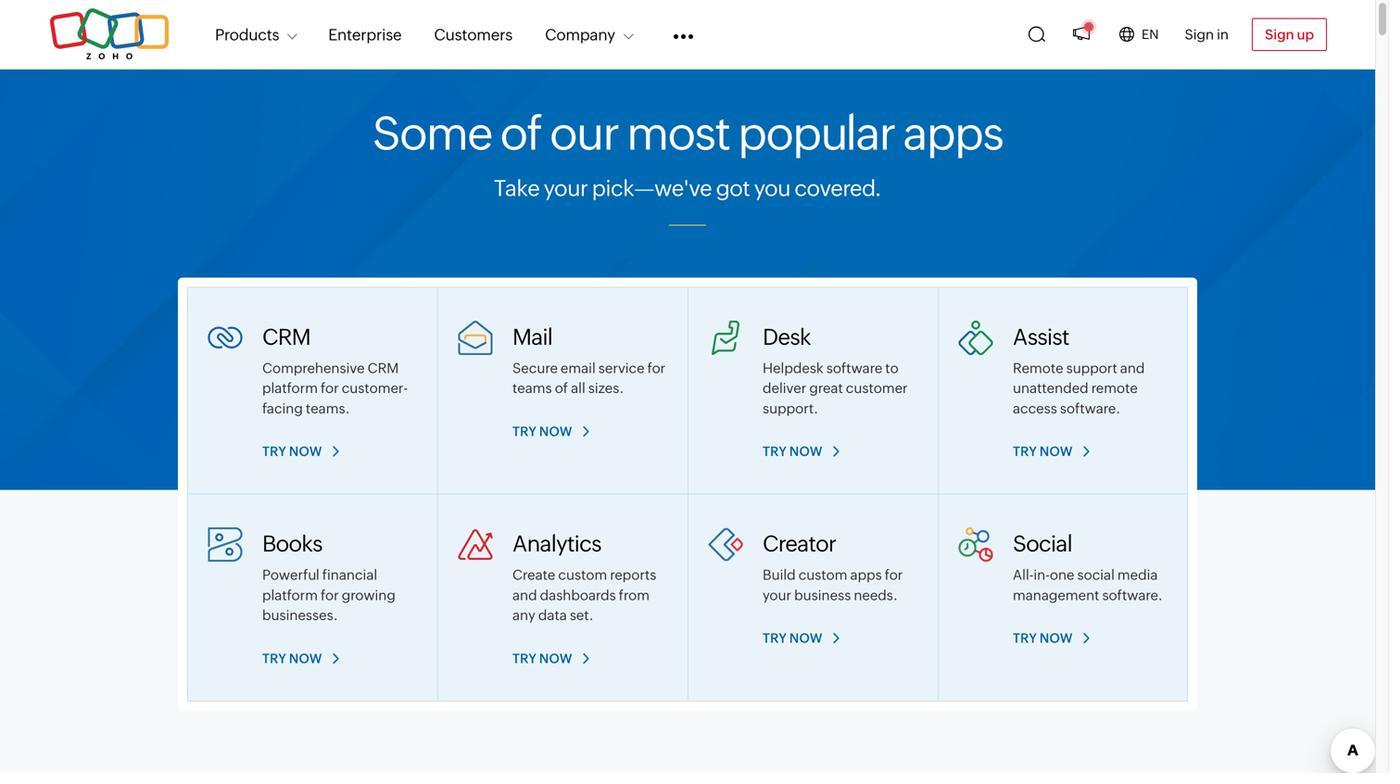 Task type: describe. For each thing, give the bounding box(es) containing it.
try for creator
[[763, 631, 787, 646]]

platform for books
[[262, 587, 318, 604]]

0 horizontal spatial of
[[500, 107, 542, 160]]

secure email service for teams of all sizes.
[[513, 360, 666, 397]]

media
[[1118, 567, 1158, 583]]

deliver
[[763, 380, 807, 397]]

now for assist
[[1040, 444, 1073, 459]]

now for books
[[289, 651, 322, 666]]

management
[[1013, 587, 1100, 604]]

teams.
[[306, 400, 350, 417]]

service
[[599, 360, 645, 376]]

0 vertical spatial apps
[[904, 107, 1004, 160]]

analytics
[[513, 531, 602, 557]]

secure
[[513, 360, 558, 376]]

apps inside build custom apps for your business needs.
[[851, 567, 882, 583]]

now for analytics
[[540, 651, 573, 666]]

financial
[[322, 567, 378, 583]]

in
[[1218, 26, 1229, 42]]

comprehensive crm platform for customer- facing teams.
[[262, 360, 408, 417]]

build
[[763, 567, 796, 583]]

customer-
[[342, 380, 408, 397]]

social
[[1013, 531, 1073, 557]]

0 vertical spatial crm
[[262, 324, 311, 350]]

enterprise link
[[329, 14, 402, 54]]

powerful financial platform for growing businesses.
[[262, 567, 396, 624]]

teams
[[513, 380, 552, 397]]

great
[[810, 380, 844, 397]]

custom for analytics
[[559, 567, 607, 583]]

access
[[1013, 400, 1058, 417]]

all
[[571, 380, 586, 397]]

for for books
[[321, 587, 339, 604]]

sign in link
[[1185, 26, 1229, 42]]

take
[[494, 175, 540, 201]]

try for crm
[[262, 444, 287, 459]]

try now for assist
[[1013, 444, 1073, 459]]

en
[[1142, 27, 1159, 42]]

sign in
[[1185, 26, 1229, 42]]

try now for mail
[[513, 424, 573, 439]]

all-
[[1013, 567, 1034, 583]]

dashboards
[[540, 587, 616, 604]]

try now for books
[[262, 651, 322, 666]]

social
[[1078, 567, 1115, 583]]

sizes.
[[589, 380, 624, 397]]

software. for assist
[[1061, 400, 1121, 417]]

to
[[886, 360, 899, 376]]

remote
[[1013, 360, 1064, 376]]

helpdesk software to deliver great customer support.
[[763, 360, 908, 417]]

support.
[[763, 400, 819, 417]]

0 horizontal spatial your
[[544, 175, 588, 201]]

pick—we've
[[592, 175, 712, 201]]

set.
[[570, 607, 594, 624]]

try now for creator
[[763, 631, 823, 646]]

try for desk
[[763, 444, 787, 459]]

sign for sign in
[[1185, 26, 1215, 42]]

customers
[[434, 25, 513, 43]]

now for mail
[[540, 424, 573, 439]]

and inside create custom reports and dashboards from any data set.
[[513, 587, 537, 604]]

creator
[[763, 531, 837, 557]]



Task type: locate. For each thing, give the bounding box(es) containing it.
remote support and unattended remote access software.
[[1013, 360, 1145, 417]]

custom inside build custom apps for your business needs.
[[799, 567, 848, 583]]

email
[[561, 360, 596, 376]]

now for social
[[1040, 631, 1073, 646]]

software. for social
[[1103, 587, 1163, 604]]

enterprise
[[329, 25, 402, 43]]

and
[[1121, 360, 1145, 376], [513, 587, 537, 604]]

sign left up
[[1266, 26, 1295, 42]]

try down management
[[1013, 631, 1038, 646]]

try now down access
[[1013, 444, 1073, 459]]

for for creator
[[885, 567, 903, 583]]

1 platform from the top
[[262, 380, 318, 397]]

covered.
[[795, 175, 882, 201]]

for down the financial
[[321, 587, 339, 604]]

1 sign from the left
[[1185, 26, 1215, 42]]

remote
[[1092, 380, 1138, 397]]

try down teams
[[513, 424, 537, 439]]

0 vertical spatial your
[[544, 175, 588, 201]]

try down build
[[763, 631, 787, 646]]

platform for crm
[[262, 380, 318, 397]]

of up take
[[500, 107, 542, 160]]

up
[[1298, 26, 1315, 42]]

assist
[[1013, 324, 1070, 350]]

sign up link
[[1253, 18, 1328, 51]]

0 horizontal spatial sign
[[1185, 26, 1215, 42]]

company
[[545, 25, 616, 43]]

now down data
[[540, 651, 573, 666]]

and inside remote support and unattended remote access software.
[[1121, 360, 1145, 376]]

books
[[262, 531, 322, 557]]

of left the all
[[555, 380, 568, 397]]

try
[[513, 424, 537, 439], [262, 444, 287, 459], [763, 444, 787, 459], [1013, 444, 1038, 459], [763, 631, 787, 646], [1013, 631, 1038, 646], [262, 651, 287, 666], [513, 651, 537, 666]]

try down facing on the left bottom
[[262, 444, 287, 459]]

custom up dashboards
[[559, 567, 607, 583]]

try now down teams
[[513, 424, 573, 439]]

now down the business
[[790, 631, 823, 646]]

custom for creator
[[799, 567, 848, 583]]

software. down remote at the right of the page
[[1061, 400, 1121, 417]]

0 vertical spatial platform
[[262, 380, 318, 397]]

customer
[[846, 380, 908, 397]]

take your pick—we've got you covered.
[[494, 175, 882, 201]]

2 custom from the left
[[799, 567, 848, 583]]

for inside powerful financial platform for growing businesses.
[[321, 587, 339, 604]]

products
[[215, 25, 279, 43]]

1 horizontal spatial sign
[[1266, 26, 1295, 42]]

mail
[[513, 324, 553, 350]]

try down support.
[[763, 444, 787, 459]]

and up any
[[513, 587, 537, 604]]

try for analytics
[[513, 651, 537, 666]]

now down management
[[1040, 631, 1073, 646]]

custom up the business
[[799, 567, 848, 583]]

reports
[[610, 567, 657, 583]]

platform up facing on the left bottom
[[262, 380, 318, 397]]

your right take
[[544, 175, 588, 201]]

from
[[619, 587, 650, 604]]

crm
[[262, 324, 311, 350], [368, 360, 399, 376]]

sign
[[1185, 26, 1215, 42], [1266, 26, 1295, 42]]

1 horizontal spatial apps
[[904, 107, 1004, 160]]

1 vertical spatial crm
[[368, 360, 399, 376]]

try down businesses.
[[262, 651, 287, 666]]

you
[[754, 175, 791, 201]]

popular
[[738, 107, 896, 160]]

apps
[[904, 107, 1004, 160], [851, 567, 882, 583]]

sign for sign up
[[1266, 26, 1295, 42]]

platform down powerful
[[262, 587, 318, 604]]

for inside secure email service for teams of all sizes.
[[648, 360, 666, 376]]

try now down the business
[[763, 631, 823, 646]]

software. inside all-in-one social media management software.
[[1103, 587, 1163, 604]]

now down businesses.
[[289, 651, 322, 666]]

for
[[648, 360, 666, 376], [321, 380, 339, 397], [885, 567, 903, 583], [321, 587, 339, 604]]

powerful
[[262, 567, 320, 583]]

1 vertical spatial your
[[763, 587, 792, 604]]

some of our most popular apps
[[372, 107, 1004, 160]]

1 horizontal spatial custom
[[799, 567, 848, 583]]

all-in-one social media management software.
[[1013, 567, 1163, 604]]

try down any
[[513, 651, 537, 666]]

needs.
[[854, 587, 898, 604]]

for up needs.
[[885, 567, 903, 583]]

1 vertical spatial and
[[513, 587, 537, 604]]

try for books
[[262, 651, 287, 666]]

now down the all
[[540, 424, 573, 439]]

in-
[[1034, 567, 1050, 583]]

one
[[1050, 567, 1075, 583]]

businesses.
[[262, 607, 338, 624]]

platform
[[262, 380, 318, 397], [262, 587, 318, 604]]

1 vertical spatial apps
[[851, 567, 882, 583]]

now down access
[[1040, 444, 1073, 459]]

support
[[1067, 360, 1118, 376]]

2 platform from the top
[[262, 587, 318, 604]]

comprehensive
[[262, 360, 365, 376]]

custom
[[559, 567, 607, 583], [799, 567, 848, 583]]

1 vertical spatial software.
[[1103, 587, 1163, 604]]

try now down facing on the left bottom
[[262, 444, 322, 459]]

desk
[[763, 324, 811, 350]]

of inside secure email service for teams of all sizes.
[[555, 380, 568, 397]]

growing
[[342, 587, 396, 604]]

software. inside remote support and unattended remote access software.
[[1061, 400, 1121, 417]]

data
[[539, 607, 567, 624]]

now down support.
[[790, 444, 823, 459]]

business
[[795, 587, 851, 604]]

0 horizontal spatial and
[[513, 587, 537, 604]]

customers link
[[434, 14, 513, 54]]

1 horizontal spatial crm
[[368, 360, 399, 376]]

any
[[513, 607, 536, 624]]

now for desk
[[790, 444, 823, 459]]

try now for analytics
[[513, 651, 573, 666]]

got
[[716, 175, 750, 201]]

try for social
[[1013, 631, 1038, 646]]

create
[[513, 567, 556, 583]]

unattended
[[1013, 380, 1089, 397]]

try for assist
[[1013, 444, 1038, 459]]

0 horizontal spatial apps
[[851, 567, 882, 583]]

crm up customer-
[[368, 360, 399, 376]]

helpdesk
[[763, 360, 824, 376]]

2 sign from the left
[[1266, 26, 1295, 42]]

build custom apps for your business needs.
[[763, 567, 903, 604]]

for up teams.
[[321, 380, 339, 397]]

sign left in
[[1185, 26, 1215, 42]]

try now for desk
[[763, 444, 823, 459]]

1 vertical spatial platform
[[262, 587, 318, 604]]

your
[[544, 175, 588, 201], [763, 587, 792, 604]]

try down access
[[1013, 444, 1038, 459]]

facing
[[262, 400, 303, 417]]

our
[[550, 107, 619, 160]]

now
[[540, 424, 573, 439], [289, 444, 322, 459], [790, 444, 823, 459], [1040, 444, 1073, 459], [790, 631, 823, 646], [1040, 631, 1073, 646], [289, 651, 322, 666], [540, 651, 573, 666]]

0 vertical spatial and
[[1121, 360, 1145, 376]]

for inside the comprehensive crm platform for customer- facing teams.
[[321, 380, 339, 397]]

platform inside the comprehensive crm platform for customer- facing teams.
[[262, 380, 318, 397]]

your inside build custom apps for your business needs.
[[763, 587, 792, 604]]

1 custom from the left
[[559, 567, 607, 583]]

0 horizontal spatial crm
[[262, 324, 311, 350]]

0 horizontal spatial custom
[[559, 567, 607, 583]]

and up remote at the right of the page
[[1121, 360, 1145, 376]]

now down teams.
[[289, 444, 322, 459]]

most
[[627, 107, 730, 160]]

1 horizontal spatial of
[[555, 380, 568, 397]]

crm up comprehensive
[[262, 324, 311, 350]]

1 horizontal spatial and
[[1121, 360, 1145, 376]]

software
[[827, 360, 883, 376]]

for right service
[[648, 360, 666, 376]]

try for mail
[[513, 424, 537, 439]]

crm inside the comprehensive crm platform for customer- facing teams.
[[368, 360, 399, 376]]

create custom reports and dashboards from any data set.
[[513, 567, 657, 624]]

1 vertical spatial of
[[555, 380, 568, 397]]

sign up
[[1266, 26, 1315, 42]]

1 horizontal spatial your
[[763, 587, 792, 604]]

try now
[[513, 424, 573, 439], [262, 444, 322, 459], [763, 444, 823, 459], [1013, 444, 1073, 459], [763, 631, 823, 646], [1013, 631, 1073, 646], [262, 651, 322, 666], [513, 651, 573, 666]]

try now down businesses.
[[262, 651, 322, 666]]

some
[[372, 107, 492, 160]]

try now down management
[[1013, 631, 1073, 646]]

software.
[[1061, 400, 1121, 417], [1103, 587, 1163, 604]]

0 vertical spatial of
[[500, 107, 542, 160]]

0 vertical spatial software.
[[1061, 400, 1121, 417]]

software. down media
[[1103, 587, 1163, 604]]

of
[[500, 107, 542, 160], [555, 380, 568, 397]]

custom inside create custom reports and dashboards from any data set.
[[559, 567, 607, 583]]

now for crm
[[289, 444, 322, 459]]

for for mail
[[648, 360, 666, 376]]

for inside build custom apps for your business needs.
[[885, 567, 903, 583]]

try now for crm
[[262, 444, 322, 459]]

your down build
[[763, 587, 792, 604]]

platform inside powerful financial platform for growing businesses.
[[262, 587, 318, 604]]

now for creator
[[790, 631, 823, 646]]

for for crm
[[321, 380, 339, 397]]

try now down data
[[513, 651, 573, 666]]

try now for social
[[1013, 631, 1073, 646]]

try now down support.
[[763, 444, 823, 459]]



Task type: vqa. For each thing, say whether or not it's contained in the screenshot.


